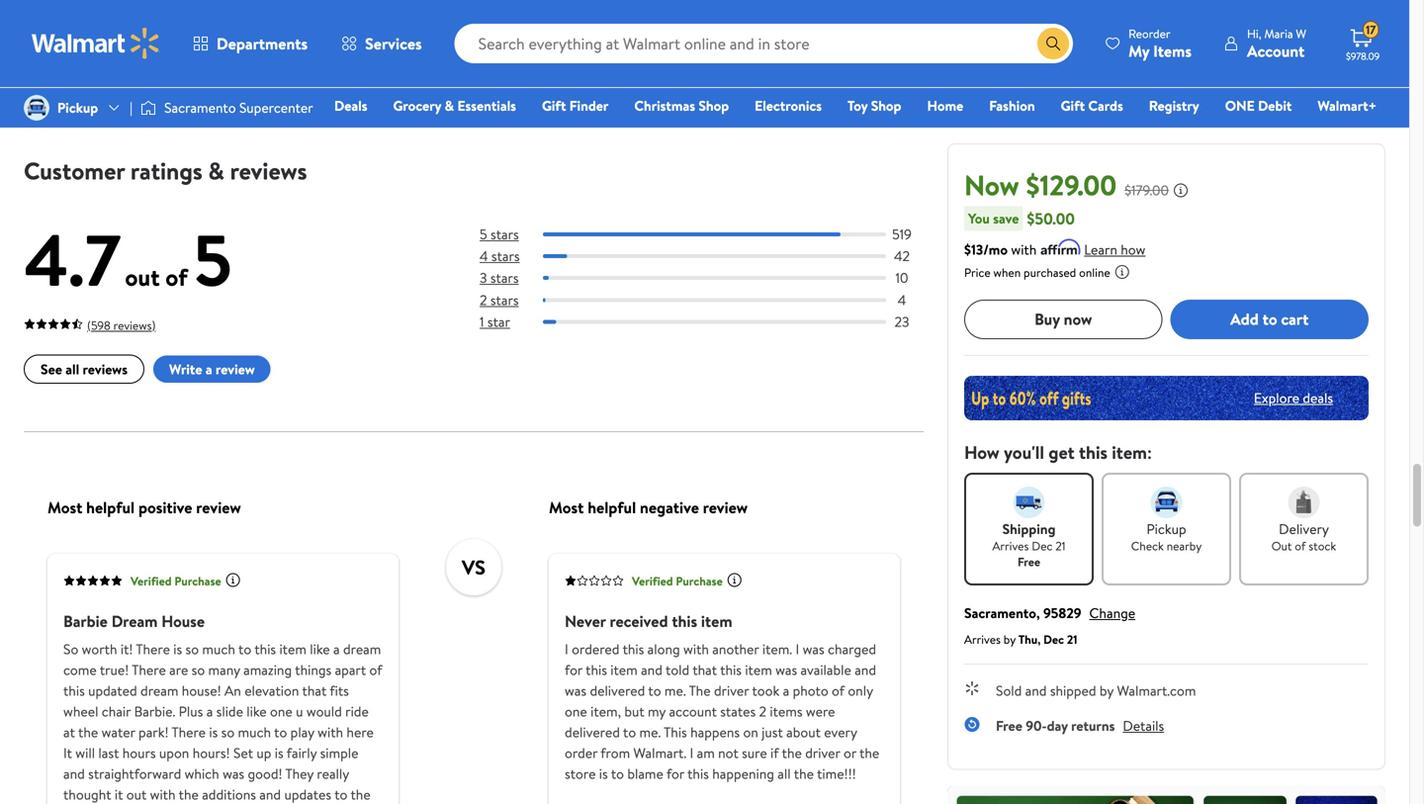 Task type: describe. For each thing, give the bounding box(es) containing it.
a up apart
[[333, 640, 340, 659]]

walmart image
[[32, 28, 160, 59]]

robud for robud lady dream wooden dollhouse, 3 story with balcony,28 accessories toy gift for 3 +years kids girls
[[28, 0, 72, 9]]

product group containing cipacho wooden dollhouse with furniture, pretend dream house for girls, gift for ages 3 years, purple
[[478, 0, 675, 121]]

house!
[[182, 682, 221, 701]]

0 vertical spatial delivered
[[590, 682, 645, 701]]

free inside shipping arrives dec 21 free
[[1018, 553, 1041, 570]]

shipping arrives dec 21 free
[[993, 519, 1066, 570]]

sacramento, 95829 change arrives by thu, dec 21
[[965, 603, 1136, 648]]

item down ordered
[[611, 661, 638, 680]]

1 horizontal spatial i
[[690, 744, 694, 763]]

to down from
[[611, 765, 624, 784]]

0 horizontal spatial me.
[[640, 723, 661, 743]]

2 horizontal spatial day
[[1048, 716, 1068, 735]]

0 horizontal spatial i
[[565, 640, 569, 659]]

$179.00
[[1125, 181, 1170, 200]]

most for most helpful positive review
[[47, 497, 82, 519]]

one inside barbie dream house so worth it! there is so much to this item like a dream come true! there are so many amazing things apart of this updated dream house! an elevation that fits wheel chair barbie. plus a slide like one u would ride at the water park! there is so much to play with here it will last hours upon hours! set up is fairly simple and straightforward which was good! they really thought it out with the additions and updates
[[270, 703, 293, 722]]

robud for robud shopping mall wooden dollhouse with light & music,3 story with starlit pool,50+ furniture accessories toy gift for girl 3+
[[253, 0, 297, 9]]

christmas inside dollhouse play sets girl toys, doll house play house with doll toy figures, furniture and accessories, toddler dreamhouse christmas birthday gifts for 3+ year old girls
[[703, 96, 772, 118]]

gift inside robud lady dream wooden dollhouse, 3 story with balcony,28 accessories toy gift for 3 +years kids girls
[[28, 53, 55, 74]]

shipping
[[1003, 519, 1056, 539]]

helpful for negative
[[588, 497, 636, 519]]

this down ordered
[[586, 661, 607, 680]]

the left time!!!
[[794, 765, 814, 784]]

1 horizontal spatial play
[[820, 9, 848, 31]]

now
[[965, 166, 1020, 204]]

dream inside barbie dream house so worth it! there is so much to this item like a dream come true! there are so many amazing things apart of this updated dream house! an elevation that fits wheel chair barbie. plus a slide like one u would ride at the water park! there is so much to play with here it will last hours upon hours! set up is fairly simple and straightforward which was good! they really thought it out with the additions and updates
[[112, 611, 158, 633]]

reorder
[[1129, 25, 1171, 42]]

learn more about strikethrough prices image
[[1174, 182, 1189, 198]]

95829
[[1044, 603, 1082, 623]]

and
[[770, 53, 798, 74]]

would
[[307, 703, 342, 722]]

0 vertical spatial me.
[[665, 682, 686, 701]]

to inside button
[[1263, 308, 1278, 330]]

additions
[[202, 786, 256, 804]]

how
[[1121, 240, 1146, 259]]

girls inside dollhouse play sets girl toys, doll house play house with doll toy figures, furniture and accessories, toddler dreamhouse christmas birthday gifts for 3+ year old girls
[[787, 118, 818, 140]]

park!
[[139, 723, 169, 743]]

0 vertical spatial all
[[66, 360, 79, 379]]

3 right "dollhouse,"
[[104, 9, 112, 31]]

grocery & essentials link
[[384, 95, 525, 116]]

progress bar for 4
[[543, 298, 887, 302]]

of inside delivery out of stock
[[1296, 538, 1307, 554]]

furniture for story
[[364, 53, 427, 74]]

price
[[965, 264, 991, 281]]

house inside barbie dream house so worth it! there is so much to this item like a dream come true! there are so many amazing things apart of this updated dream house! an elevation that fits wheel chair barbie. plus a slide like one u would ride at the water park! there is so much to play with here it will last hours upon hours! set up is fairly simple and straightforward which was good! they really thought it out with the additions and updates
[[162, 611, 205, 633]]

delivery out of stock
[[1272, 519, 1337, 554]]

with inside robud lady dream wooden dollhouse, 3 story with balcony,28 accessories toy gift for 3 +years kids girls
[[157, 9, 186, 31]]

house inside 'cipacho wooden dollhouse with furniture, pretend dream house for girls, gift for ages 3 years, purple'
[[587, 31, 630, 53]]

dollhouse inside dollhouse play sets girl toys, doll house play house with doll toy figures, furniture and accessories, toddler dreamhouse christmas birthday gifts for 3+ year old girls
[[703, 0, 772, 9]]

another
[[713, 640, 759, 659]]

at
[[63, 723, 75, 743]]

up to sixty percent off deals. shop now. image
[[965, 376, 1369, 420]]

shipping for furniture
[[738, 93, 781, 110]]

2 vertical spatial &
[[208, 155, 224, 188]]

purchase for house
[[175, 573, 221, 590]]

add to cart button
[[1171, 300, 1369, 339]]

never
[[565, 611, 606, 633]]

out inside 4.7 out of 5
[[125, 261, 160, 294]]

a right write
[[206, 360, 212, 379]]

90-
[[1026, 716, 1048, 735]]

with down would
[[318, 723, 343, 743]]

1 vertical spatial so
[[192, 661, 205, 680]]

0 vertical spatial driver
[[714, 682, 749, 701]]

wooden for robud shopping mall wooden dollhouse with light & music,3 story with starlit pool,50+ furniture accessories toy gift for girl 3+
[[253, 9, 310, 31]]

toy inside dollhouse play sets girl toys, doll house play house with doll toy figures, furniture and accessories, toddler dreamhouse christmas birthday gifts for 3+ year old girls
[[771, 31, 794, 53]]

2 horizontal spatial i
[[796, 640, 800, 659]]

of inside barbie dream house so worth it! there is so much to this item like a dream come true! there are so many amazing things apart of this updated dream house! an elevation that fits wheel chair barbie. plus a slide like one u would ride at the water park! there is so much to play with here it will last hours upon hours! set up is fairly simple and straightforward which was good! they really thought it out with the additions and updates
[[370, 661, 382, 680]]

learn how
[[1085, 240, 1146, 259]]

only
[[848, 682, 873, 701]]

house up the and
[[772, 9, 816, 31]]

and right sold
[[1026, 681, 1047, 700]]

this down am
[[688, 765, 709, 784]]

gift inside the robud shopping mall wooden dollhouse with light & music,3 story with starlit pool,50+ furniture accessories toy gift for girl 3+
[[364, 74, 391, 96]]

1 vertical spatial free
[[996, 716, 1023, 735]]

positive
[[138, 497, 192, 519]]

sets
[[807, 0, 836, 9]]

write
[[169, 360, 202, 379]]

stars for 3 stars
[[491, 269, 519, 288]]

for down ordered
[[565, 661, 583, 680]]

purchased
[[1024, 264, 1077, 281]]

purple
[[478, 74, 522, 96]]

1 christmas from the left
[[635, 96, 696, 115]]

apart
[[335, 661, 366, 680]]

this
[[664, 723, 687, 743]]

to up many
[[239, 640, 252, 659]]

services
[[365, 33, 422, 54]]

explore
[[1255, 388, 1300, 408]]

with up grocery
[[402, 31, 431, 53]]

wooden inside 'cipacho wooden dollhouse with furniture, pretend dream house for girls, gift for ages 3 years, purple'
[[552, 0, 609, 9]]

write a review
[[169, 360, 255, 379]]

item up took in the right of the page
[[745, 661, 773, 680]]

3 up 2 stars
[[480, 269, 487, 288]]

the down which
[[179, 786, 199, 804]]

1 vertical spatial there
[[132, 661, 166, 680]]

1 vertical spatial delivered
[[565, 723, 620, 743]]

a right plus at bottom
[[206, 703, 213, 722]]

slide
[[216, 703, 243, 722]]

intent image for shipping image
[[1014, 487, 1045, 518]]

cart
[[1282, 308, 1309, 330]]

for
[[874, 96, 897, 118]]

walmart.
[[634, 744, 687, 763]]

doll right with
[[739, 31, 767, 53]]

affirm image
[[1041, 239, 1081, 255]]

home link
[[919, 95, 973, 116]]

0 vertical spatial 2
[[480, 290, 487, 310]]

and down it
[[63, 765, 85, 784]]

1 star
[[480, 312, 510, 332]]

verified purchase for this
[[632, 573, 723, 590]]

just
[[762, 723, 783, 743]]

day for 3
[[48, 93, 66, 110]]

will
[[76, 744, 95, 763]]

4 for 4
[[898, 290, 907, 310]]

is right up
[[275, 744, 284, 763]]

toy inside the robud shopping mall wooden dollhouse with light & music,3 story with starlit pool,50+ furniture accessories toy gift for girl 3+
[[337, 74, 360, 96]]

gift inside 'cipacho wooden dollhouse with furniture, pretend dream house for girls, gift for ages 3 years, purple'
[[517, 53, 544, 74]]

chair
[[102, 703, 131, 722]]

with down straightforward at the left bottom of page
[[150, 786, 176, 804]]

last
[[98, 744, 119, 763]]

now $129.00
[[965, 166, 1117, 204]]

out inside barbie dream house so worth it! there is so much to this item like a dream come true! there are so many amazing things apart of this updated dream house! an elevation that fits wheel chair barbie. plus a slide like one u would ride at the water park! there is so much to play with here it will last hours upon hours! set up is fairly simple and straightforward which was good! they really thought it out with the additions and updates
[[126, 786, 147, 804]]

come
[[63, 661, 97, 680]]

gift left finder
[[542, 96, 566, 115]]

hours
[[122, 744, 156, 763]]

dollhouse inside 'cipacho wooden dollhouse with furniture, pretend dream house for girls, gift for ages 3 years, purple'
[[478, 9, 547, 31]]

0 vertical spatial dream
[[343, 640, 381, 659]]

0 horizontal spatial 3+
[[32, 93, 45, 110]]

Walmart Site-Wide search field
[[455, 24, 1074, 63]]

gift cards link
[[1052, 95, 1133, 116]]

5 stars
[[480, 225, 519, 244]]

to up my
[[649, 682, 662, 701]]

this down received
[[623, 640, 645, 659]]

this right get
[[1080, 440, 1108, 465]]

for right ages
[[634, 31, 654, 53]]

verified purchase information image
[[225, 573, 241, 589]]

stars for 2 stars
[[491, 290, 519, 310]]

my
[[1129, 40, 1150, 62]]

cipacho wooden dollhouse with furniture, pretend dream house for girls, gift for ages 3 years, purple
[[478, 0, 661, 96]]

this down come
[[63, 682, 85, 701]]

wooden for robud lady dream wooden dollhouse, 3 story with balcony,28 accessories toy gift for 3 +years kids girls
[[161, 0, 218, 9]]

negative
[[640, 497, 699, 519]]

is up hours!
[[209, 723, 218, 743]]

write a review link
[[152, 355, 272, 384]]

every
[[825, 723, 858, 743]]

0 vertical spatial there
[[136, 640, 170, 659]]

with up services
[[386, 9, 415, 31]]

fashion
[[990, 96, 1036, 115]]

with inside 'cipacho wooden dollhouse with furniture, pretend dream house for girls, gift for ages 3 years, purple'
[[550, 9, 580, 31]]

stars for 5 stars
[[491, 225, 519, 244]]

pickup for pickup
[[57, 98, 98, 117]]

music,3
[[306, 31, 358, 53]]

|
[[130, 98, 133, 117]]

gift left cards
[[1061, 96, 1086, 115]]

1 vertical spatial driver
[[806, 744, 841, 763]]

gift finder link
[[533, 95, 618, 116]]

progress bar for 23
[[543, 320, 887, 324]]

purchase for this
[[676, 573, 723, 590]]

0 horizontal spatial 5
[[193, 210, 232, 309]]

was down ordered
[[565, 682, 587, 701]]

of inside 4.7 out of 5
[[166, 261, 188, 294]]

customer ratings & reviews
[[24, 155, 307, 188]]

with inside "never received this item i ordered this along with another item.  i was charged for this item and told that this item was available and was delivered to me.  the driver took a photo of only one item, but my account states 2 items were delivered to me.  this happens on just about every order from walmart. i am not sure if the driver or the store is to blame for this happening all the time!!!"
[[684, 640, 709, 659]]

to down but at bottom left
[[623, 723, 636, 743]]

toy inside robud lady dream wooden dollhouse, 3 story with balcony,28 accessories toy gift for 3 +years kids girls
[[190, 31, 213, 53]]

see all reviews link
[[24, 355, 144, 384]]

most helpful negative review
[[549, 497, 748, 519]]

barbie dream house so worth it! there is so much to this item like a dream come true! there are so many amazing things apart of this updated dream house! an elevation that fits wheel chair barbie. plus a slide like one u would ride at the water park! there is so much to play with here it will last hours upon hours! set up is fairly simple and straightforward which was good! they really thought it out with the additions and updates
[[63, 611, 382, 804]]

received
[[610, 611, 668, 633]]

dollhouse inside the robud shopping mall wooden dollhouse with light & music,3 story with starlit pool,50+ furniture accessories toy gift for girl 3+
[[313, 9, 382, 31]]

for down walmart.
[[667, 765, 685, 784]]

upon
[[159, 744, 189, 763]]

play
[[291, 723, 314, 743]]

to left play
[[274, 723, 287, 743]]

toy shop link
[[839, 95, 911, 116]]

2 stars
[[480, 290, 519, 310]]

(598 reviews) link
[[24, 313, 156, 335]]

sacramento,
[[965, 603, 1041, 623]]

get
[[1049, 440, 1075, 465]]

house up the accessories,
[[852, 9, 895, 31]]

buy
[[1035, 308, 1061, 330]]

3 left '+years'
[[82, 53, 91, 74]]

$978.09
[[1347, 49, 1381, 63]]

0 vertical spatial so
[[186, 640, 199, 659]]

the right "or"
[[860, 744, 880, 763]]

product group containing dollhouse play sets girl toys, doll house play house with doll toy figures, furniture and accessories, toddler dreamhouse christmas birthday gifts for 3+ year old girls
[[703, 0, 900, 140]]

worth
[[82, 640, 117, 659]]

one debit
[[1226, 96, 1293, 115]]

out
[[1272, 538, 1293, 554]]

21 inside shipping arrives dec 21 free
[[1056, 538, 1066, 554]]

story inside the robud shopping mall wooden dollhouse with light & music,3 story with starlit pool,50+ furniture accessories toy gift for girl 3+
[[361, 31, 398, 53]]

4 for 4 stars
[[480, 247, 488, 266]]

buy now
[[1035, 308, 1093, 330]]

item,
[[591, 703, 621, 722]]

3+ inside the robud shopping mall wooden dollhouse with light & music,3 story with starlit pool,50+ furniture accessories toy gift for girl 3+
[[253, 96, 271, 118]]

true!
[[100, 661, 129, 680]]

item inside barbie dream house so worth it! there is so much to this item like a dream come true! there are so many amazing things apart of this updated dream house! an elevation that fits wheel chair barbie. plus a slide like one u would ride at the water park! there is so much to play with here it will last hours upon hours! set up is fairly simple and straightforward which was good! they really thought it out with the additions and updates
[[279, 640, 307, 659]]

straightforward
[[88, 765, 181, 784]]

gift finder
[[542, 96, 609, 115]]

and down along
[[641, 661, 663, 680]]

mall
[[369, 0, 397, 9]]

was down item.
[[776, 661, 798, 680]]

for left ages
[[548, 53, 568, 74]]

$13/mo
[[965, 240, 1008, 259]]

figures,
[[797, 31, 851, 53]]

dream inside robud lady dream wooden dollhouse, 3 story with balcony,28 accessories toy gift for 3 +years kids girls
[[111, 0, 158, 9]]

1 horizontal spatial like
[[310, 640, 330, 659]]

dec inside shipping arrives dec 21 free
[[1032, 538, 1053, 554]]

0 vertical spatial much
[[202, 640, 235, 659]]

pickup for pickup check nearby
[[1147, 519, 1187, 539]]

and up "only"
[[855, 661, 877, 680]]

$13/mo with
[[965, 240, 1037, 259]]

save
[[994, 209, 1020, 228]]



Task type: locate. For each thing, give the bounding box(es) containing it.
fairly
[[287, 744, 317, 763]]

3+ down starlit
[[253, 96, 271, 118]]

2 christmas from the left
[[703, 96, 772, 118]]

wooden inside robud lady dream wooden dollhouse, 3 story with balcony,28 accessories toy gift for 3 +years kids girls
[[161, 0, 218, 9]]

and down good!
[[260, 786, 281, 804]]

me. down told
[[665, 682, 686, 701]]

toy right kids
[[190, 31, 213, 53]]

delivered up item,
[[590, 682, 645, 701]]

4 product group from the left
[[703, 0, 900, 140]]

0 horizontal spatial shop
[[699, 96, 729, 115]]

0 horizontal spatial christmas
[[635, 96, 696, 115]]

gift
[[28, 53, 55, 74], [517, 53, 544, 74], [364, 74, 391, 96], [542, 96, 566, 115], [1061, 96, 1086, 115]]

stars for 4 stars
[[492, 247, 520, 266]]

1 verified from the left
[[131, 573, 172, 590]]

much
[[202, 640, 235, 659], [238, 723, 271, 743]]

2 progress bar from the top
[[543, 255, 887, 259]]

details button
[[1123, 716, 1165, 735]]

christmas
[[635, 96, 696, 115], [703, 96, 772, 118]]

1 horizontal spatial girls
[[787, 118, 818, 140]]

0 vertical spatial that
[[693, 661, 717, 680]]

 image right | at the left
[[141, 98, 156, 118]]

2 furniture from the left
[[703, 53, 767, 74]]

purchase
[[175, 573, 221, 590], [676, 573, 723, 590]]

toy left for
[[848, 96, 868, 115]]

ratings
[[131, 155, 203, 188]]

dream
[[343, 640, 381, 659], [141, 682, 179, 701]]

gift up "3+ day shipping" at the left
[[28, 53, 55, 74]]

walmart+ link
[[1309, 95, 1386, 116]]

me. down my
[[640, 723, 661, 743]]

fits
[[330, 682, 349, 701]]

day down balcony,28 on the top left of the page
[[48, 93, 66, 110]]

0 vertical spatial girl
[[840, 0, 865, 9]]

1 vertical spatial dec
[[1044, 631, 1065, 648]]

most for most helpful negative review
[[549, 497, 584, 519]]

0 horizontal spatial &
[[208, 155, 224, 188]]

driver up time!!!
[[806, 744, 841, 763]]

1 vertical spatial 2
[[759, 703, 767, 722]]

1 horizontal spatial day
[[718, 93, 735, 110]]

Search search field
[[455, 24, 1074, 63]]

of inside "never received this item i ordered this along with another item.  i was charged for this item and told that this item was available and was delivered to me.  the driver took a photo of only one item, but my account states 2 items were delivered to me.  this happens on just about every order from walmart. i am not sure if the driver or the store is to blame for this happening all the time!!!"
[[832, 682, 845, 701]]

1 horizontal spatial dream
[[343, 640, 381, 659]]

you'll
[[1004, 440, 1045, 465]]

1 vertical spatial much
[[238, 723, 271, 743]]

verified for dream
[[131, 573, 172, 590]]

 image for sacramento supercenter
[[141, 98, 156, 118]]

so up are
[[186, 640, 199, 659]]

is inside "never received this item i ordered this along with another item.  i was charged for this item and told that this item was available and was delivered to me.  the driver took a photo of only one item, but my account states 2 items were delivered to me.  this happens on just about every order from walmart. i am not sure if the driver or the store is to blame for this happening all the time!!!"
[[599, 765, 608, 784]]

21 up 95829
[[1056, 538, 1066, 554]]

0 horizontal spatial all
[[66, 360, 79, 379]]

verified up received
[[632, 573, 673, 590]]

girl down services
[[418, 74, 444, 96]]

accessories up "supercenter"
[[253, 74, 333, 96]]

dream inside 'cipacho wooden dollhouse with furniture, pretend dream house for girls, gift for ages 3 years, purple'
[[537, 31, 583, 53]]

grocery & essentials
[[393, 96, 516, 115]]

happening
[[713, 765, 775, 784]]

my
[[648, 703, 666, 722]]

states
[[721, 703, 756, 722]]

furniture inside the robud shopping mall wooden dollhouse with light & music,3 story with starlit pool,50+ furniture accessories toy gift for girl 3+
[[364, 53, 427, 74]]

2 vertical spatial there
[[172, 723, 206, 743]]

& right "ratings"
[[208, 155, 224, 188]]

by
[[1004, 631, 1016, 648], [1100, 681, 1114, 700]]

is right store
[[599, 765, 608, 784]]

0 vertical spatial like
[[310, 640, 330, 659]]

so right are
[[192, 661, 205, 680]]

1 horizontal spatial pickup
[[1147, 519, 1187, 539]]

dec down intent image for shipping
[[1032, 538, 1053, 554]]

dream up "barbie."
[[141, 682, 179, 701]]

shipping for 3
[[68, 93, 111, 110]]

3+ inside dollhouse play sets girl toys, doll house play house with doll toy figures, furniture and accessories, toddler dreamhouse christmas birthday gifts for 3+ year old girls
[[703, 118, 721, 140]]

progress bar for 42
[[543, 255, 887, 259]]

delivered
[[590, 682, 645, 701], [565, 723, 620, 743]]

1 horizontal spatial that
[[693, 661, 717, 680]]

1 vertical spatial &
[[445, 96, 454, 115]]

learn
[[1085, 240, 1118, 259]]

progress bar for 10
[[543, 277, 887, 280]]

of right out
[[1296, 538, 1307, 554]]

intent image for pickup image
[[1151, 487, 1183, 518]]

an
[[225, 682, 241, 701]]

1 horizontal spatial accessories
[[253, 74, 333, 96]]

play left 'sets'
[[775, 0, 803, 9]]

1 vertical spatial arrives
[[965, 631, 1001, 648]]

& right grocery
[[445, 96, 454, 115]]

departments
[[217, 33, 308, 54]]

for inside robud lady dream wooden dollhouse, 3 story with balcony,28 accessories toy gift for 3 +years kids girls
[[58, 53, 79, 74]]

1 horizontal spatial purchase
[[676, 573, 723, 590]]

1 horizontal spatial robud
[[253, 0, 297, 9]]

explore deals link
[[1247, 380, 1342, 416]]

progress bar
[[543, 233, 887, 237], [543, 255, 887, 259], [543, 277, 887, 280], [543, 298, 887, 302], [543, 320, 887, 324]]

free
[[1018, 553, 1041, 570], [996, 716, 1023, 735]]

of left "only"
[[832, 682, 845, 701]]

arrives down intent image for shipping
[[993, 538, 1029, 554]]

4 down 10
[[898, 290, 907, 310]]

maria
[[1265, 25, 1294, 42]]

(598
[[87, 317, 111, 334]]

they
[[285, 765, 314, 784]]

buy now button
[[965, 300, 1163, 339]]

product group containing robud lady dream wooden dollhouse, 3 story with balcony,28 accessories toy gift for 3 +years kids girls
[[28, 0, 225, 121]]

how
[[965, 440, 1000, 465]]

0 horizontal spatial 2
[[480, 290, 487, 310]]

2 inside "never received this item i ordered this along with another item.  i was charged for this item and told that this item was available and was delivered to me.  the driver took a photo of only one item, but my account states 2 items were delivered to me.  this happens on just about every order from walmart. i am not sure if the driver or the store is to blame for this happening all the time!!!"
[[759, 703, 767, 722]]

& right light
[[291, 31, 302, 53]]

2 horizontal spatial wooden
[[552, 0, 609, 9]]

0 vertical spatial 4
[[480, 247, 488, 266]]

is
[[173, 640, 182, 659], [209, 723, 218, 743], [275, 744, 284, 763], [599, 765, 608, 784]]

review right negative
[[703, 497, 748, 519]]

1 vertical spatial pickup
[[1147, 519, 1187, 539]]

hi, maria w account
[[1248, 25, 1307, 62]]

1 vertical spatial reviews
[[83, 360, 128, 379]]

this up amazing at the bottom of page
[[255, 640, 276, 659]]

0 vertical spatial 21
[[1056, 538, 1066, 554]]

that inside "never received this item i ordered this along with another item.  i was charged for this item and told that this item was available and was delivered to me.  the driver took a photo of only one item, but my account states 2 items were delivered to me.  this happens on just about every order from walmart. i am not sure if the driver or the store is to blame for this happening all the time!!!"
[[693, 661, 717, 680]]

by inside sacramento, 95829 change arrives by thu, dec 21
[[1004, 631, 1016, 648]]

2 verified purchase from the left
[[632, 573, 723, 590]]

3 right ages
[[609, 53, 618, 74]]

like down elevation
[[247, 703, 267, 722]]

balcony,28
[[28, 31, 102, 53]]

1 verified purchase from the left
[[131, 573, 221, 590]]

review right the positive
[[196, 497, 241, 519]]

0 horizontal spatial that
[[302, 682, 327, 701]]

1 horizontal spatial much
[[238, 723, 271, 743]]

1 shop from the left
[[699, 96, 729, 115]]

1 vertical spatial like
[[247, 703, 267, 722]]

toy down music,3
[[337, 74, 360, 96]]

0 vertical spatial &
[[291, 31, 302, 53]]

review inside write a review link
[[216, 360, 255, 379]]

like up the things on the bottom left of the page
[[310, 640, 330, 659]]

most
[[47, 497, 82, 519], [549, 497, 584, 519]]

the right at
[[78, 723, 98, 743]]

furniture inside dollhouse play sets girl toys, doll house play house with doll toy figures, furniture and accessories, toddler dreamhouse christmas birthday gifts for 3+ year old girls
[[703, 53, 767, 74]]

for up "3+ day shipping" at the left
[[58, 53, 79, 74]]

review for most helpful positive review
[[196, 497, 241, 519]]

to left cart
[[1263, 308, 1278, 330]]

1 horizontal spatial shop
[[871, 96, 902, 115]]

free down shipping
[[1018, 553, 1041, 570]]

birthday
[[776, 96, 833, 118]]

out up reviews)
[[125, 261, 160, 294]]

verified purchase for house
[[131, 573, 221, 590]]

pickup inside 'pickup check nearby'
[[1147, 519, 1187, 539]]

play up the accessories,
[[820, 9, 848, 31]]

online
[[1080, 264, 1111, 281]]

that up "the"
[[693, 661, 717, 680]]

girl inside dollhouse play sets girl toys, doll house play house with doll toy figures, furniture and accessories, toddler dreamhouse christmas birthday gifts for 3+ year old girls
[[840, 0, 865, 9]]

2 up 1
[[480, 290, 487, 310]]

when
[[994, 264, 1021, 281]]

ride
[[346, 703, 369, 722]]

1 vertical spatial all
[[778, 765, 791, 784]]

shop for toy shop
[[871, 96, 902, 115]]

pickup
[[57, 98, 98, 117], [1147, 519, 1187, 539]]

1 horizontal spatial 3+
[[253, 96, 271, 118]]

21
[[1056, 538, 1066, 554], [1068, 631, 1078, 648]]

you save $50.00
[[969, 208, 1075, 229]]

 image down balcony,28 on the top left of the page
[[24, 95, 49, 121]]

0 vertical spatial reviews
[[230, 155, 307, 188]]

reorder my items
[[1129, 25, 1192, 62]]

progress bar for 519
[[543, 233, 887, 237]]

toy inside 'link'
[[848, 96, 868, 115]]

0 horizontal spatial shipping
[[68, 93, 111, 110]]

0 horizontal spatial day
[[48, 93, 66, 110]]

2 shipping from the left
[[738, 93, 781, 110]]

dec inside sacramento, 95829 change arrives by thu, dec 21
[[1044, 631, 1065, 648]]

0 vertical spatial out
[[125, 261, 160, 294]]

robud up light
[[253, 0, 297, 9]]

robud inside robud lady dream wooden dollhouse, 3 story with balcony,28 accessories toy gift for 3 +years kids girls
[[28, 0, 72, 9]]

0 horizontal spatial 4
[[480, 247, 488, 266]]

0 horizontal spatial 21
[[1056, 538, 1066, 554]]

furniture up grocery
[[364, 53, 427, 74]]

1 vertical spatial 21
[[1068, 631, 1078, 648]]

you
[[969, 209, 990, 228]]

21 inside sacramento, 95829 change arrives by thu, dec 21
[[1068, 631, 1078, 648]]

2 vertical spatial so
[[221, 723, 235, 743]]

with
[[703, 31, 735, 53]]

toy up the 651
[[771, 31, 794, 53]]

dream up apart
[[343, 640, 381, 659]]

1 horizontal spatial one
[[565, 703, 588, 722]]

was inside barbie dream house so worth it! there is so much to this item like a dream come true! there are so many amazing things apart of this updated dream house! an elevation that fits wheel chair barbie. plus a slide like one u would ride at the water park! there is so much to play with here it will last hours upon hours! set up is fairly simple and straightforward which was good! they really thought it out with the additions and updates
[[223, 765, 245, 784]]

product group containing robud shopping mall wooden dollhouse with light & music,3 story with starlit pool,50+ furniture accessories toy gift for girl 3+
[[253, 0, 450, 121]]

3 inside 'cipacho wooden dollhouse with furniture, pretend dream house for girls, gift for ages 3 years, purple'
[[609, 53, 618, 74]]

legal information image
[[1115, 264, 1131, 280]]

never received this item i ordered this along with another item.  i was charged for this item and told that this item was available and was delivered to me.  the driver took a photo of only one item, but my account states 2 items were delivered to me.  this happens on just about every order from walmart. i am not sure if the driver or the store is to blame for this happening all the time!!!
[[565, 611, 880, 784]]

3 product group from the left
[[478, 0, 675, 121]]

delivery
[[1280, 519, 1330, 539]]

1 horizontal spatial verified purchase
[[632, 573, 723, 590]]

1 progress bar from the top
[[543, 233, 887, 237]]

driver up states
[[714, 682, 749, 701]]

a right took in the right of the page
[[783, 682, 790, 701]]

learn how button
[[1085, 239, 1146, 260]]

all
[[66, 360, 79, 379], [778, 765, 791, 784]]

1 horizontal spatial driver
[[806, 744, 841, 763]]

519
[[893, 225, 912, 244]]

0 horizontal spatial most
[[47, 497, 82, 519]]

many
[[208, 661, 240, 680]]

story inside robud lady dream wooden dollhouse, 3 story with balcony,28 accessories toy gift for 3 +years kids girls
[[116, 9, 153, 31]]

1 horizontal spatial helpful
[[588, 497, 636, 519]]

things
[[295, 661, 332, 680]]

doll right toys,
[[741, 9, 769, 31]]

girls right kids
[[176, 53, 207, 74]]

day for furniture
[[718, 93, 735, 110]]

shop inside 'link'
[[871, 96, 902, 115]]

one left u
[[270, 703, 293, 722]]

0 horizontal spatial dollhouse
[[313, 9, 382, 31]]

reviews down "supercenter"
[[230, 155, 307, 188]]

0 horizontal spatial like
[[247, 703, 267, 722]]

day up year
[[718, 93, 735, 110]]

23
[[895, 312, 910, 332]]

girl inside the robud shopping mall wooden dollhouse with light & music,3 story with starlit pool,50+ furniture accessories toy gift for girl 3+
[[418, 74, 444, 96]]

here
[[347, 723, 374, 743]]

happens
[[691, 723, 740, 743]]

stars down 5 stars
[[492, 247, 520, 266]]

shipping
[[68, 93, 111, 110], [738, 93, 781, 110]]

house
[[772, 9, 816, 31], [852, 9, 895, 31], [587, 31, 630, 53], [162, 611, 205, 633]]

of right apart
[[370, 661, 382, 680]]

dec right thu,
[[1044, 631, 1065, 648]]

story down mall on the left
[[361, 31, 398, 53]]

and
[[641, 661, 663, 680], [855, 661, 877, 680], [1026, 681, 1047, 700], [63, 765, 85, 784], [260, 786, 281, 804]]

0 horizontal spatial robud
[[28, 0, 72, 9]]

helpful left the positive
[[86, 497, 135, 519]]

reviews)
[[113, 317, 156, 334]]

wooden inside the robud shopping mall wooden dollhouse with light & music,3 story with starlit pool,50+ furniture accessories toy gift for girl 3+
[[253, 9, 310, 31]]

with up ages
[[550, 9, 580, 31]]

2 robud from the left
[[253, 0, 297, 9]]

dreamhouse
[[758, 74, 845, 96]]

1 shipping from the left
[[68, 93, 111, 110]]

0 horizontal spatial one
[[270, 703, 293, 722]]

accessories inside the robud shopping mall wooden dollhouse with light & music,3 story with starlit pool,50+ furniture accessories toy gift for girl 3+
[[253, 74, 333, 96]]

0 vertical spatial pickup
[[57, 98, 98, 117]]

0 horizontal spatial verified purchase
[[131, 573, 221, 590]]

that down the things on the bottom left of the page
[[302, 682, 327, 701]]

0 horizontal spatial helpful
[[86, 497, 135, 519]]

shipping up old
[[738, 93, 781, 110]]

one inside "never received this item i ordered this along with another item.  i was charged for this item and told that this item was available and was delivered to me.  the driver took a photo of only one item, but my account states 2 items were delivered to me.  this happens on just about every order from walmart. i am not sure if the driver or the store is to blame for this happening all the time!!!"
[[565, 703, 588, 722]]

1 vertical spatial out
[[126, 786, 147, 804]]

item up another
[[701, 611, 733, 633]]

with up kids
[[157, 9, 186, 31]]

girls,
[[478, 53, 513, 74]]

free 90-day returns details
[[996, 716, 1165, 735]]

1 horizontal spatial furniture
[[703, 53, 767, 74]]

4 up 3 stars
[[480, 247, 488, 266]]

& inside the robud shopping mall wooden dollhouse with light & music,3 story with starlit pool,50+ furniture accessories toy gift for girl 3+
[[291, 31, 302, 53]]

account
[[669, 703, 717, 722]]

departments button
[[176, 20, 325, 67]]

4 progress bar from the top
[[543, 298, 887, 302]]

helpful for positive
[[86, 497, 135, 519]]

1 horizontal spatial  image
[[141, 98, 156, 118]]

dream up it!
[[112, 611, 158, 633]]

purchase left verified purchase information image
[[175, 573, 221, 590]]

purchase left verified purchase information icon
[[676, 573, 723, 590]]

0 horizontal spatial girls
[[176, 53, 207, 74]]

stars down 3 stars
[[491, 290, 519, 310]]

debit
[[1259, 96, 1293, 115]]

1 horizontal spatial wooden
[[253, 9, 310, 31]]

0 horizontal spatial reviews
[[83, 360, 128, 379]]

much up up
[[238, 723, 271, 743]]

1 purchase from the left
[[175, 573, 221, 590]]

time!!!
[[817, 765, 857, 784]]

1 vertical spatial by
[[1100, 681, 1114, 700]]

1 horizontal spatial 21
[[1068, 631, 1078, 648]]

0 horizontal spatial by
[[1004, 631, 1016, 648]]

so down slide
[[221, 723, 235, 743]]

pickup left | at the left
[[57, 98, 98, 117]]

2 most from the left
[[549, 497, 584, 519]]

gift right girls,
[[517, 53, 544, 74]]

with up price when purchased online
[[1012, 240, 1037, 259]]

1 vertical spatial accessories
[[253, 74, 333, 96]]

2 horizontal spatial &
[[445, 96, 454, 115]]

all inside "never received this item i ordered this along with another item.  i was charged for this item and told that this item was available and was delivered to me.  the driver took a photo of only one item, but my account states 2 items were delivered to me.  this happens on just about every order from walmart. i am not sure if the driver or the store is to blame for this happening all the time!!!"
[[778, 765, 791, 784]]

search icon image
[[1046, 36, 1062, 51]]

the right if
[[782, 744, 802, 763]]

0 vertical spatial by
[[1004, 631, 1016, 648]]

 image for pickup
[[24, 95, 49, 121]]

returns
[[1072, 716, 1116, 735]]

robud inside the robud shopping mall wooden dollhouse with light & music,3 story with starlit pool,50+ furniture accessories toy gift for girl 3+
[[253, 0, 297, 9]]

1 horizontal spatial dollhouse
[[478, 9, 547, 31]]

0 horizontal spatial story
[[116, 9, 153, 31]]

plus
[[179, 703, 203, 722]]

set
[[233, 744, 253, 763]]

2 helpful from the left
[[588, 497, 636, 519]]

1 most from the left
[[47, 497, 82, 519]]

verified purchase information image
[[727, 573, 743, 589]]

review for most helpful negative review
[[703, 497, 748, 519]]

girls inside robud lady dream wooden dollhouse, 3 story with balcony,28 accessories toy gift for 3 +years kids girls
[[176, 53, 207, 74]]

hi,
[[1248, 25, 1262, 42]]

verified for received
[[632, 573, 673, 590]]

1 horizontal spatial all
[[778, 765, 791, 784]]

like
[[310, 640, 330, 659], [247, 703, 267, 722]]

4
[[480, 247, 488, 266], [898, 290, 907, 310]]

1 vertical spatial me.
[[640, 723, 661, 743]]

was
[[803, 640, 825, 659], [776, 661, 798, 680], [565, 682, 587, 701], [223, 765, 245, 784]]

now
[[1064, 308, 1093, 330]]

pool,50+
[[298, 53, 360, 74]]

for down services
[[394, 74, 415, 96]]

it
[[63, 744, 72, 763]]

furniture for with
[[703, 53, 767, 74]]

dollhouse
[[703, 0, 772, 9], [313, 9, 382, 31], [478, 9, 547, 31]]

accessories inside robud lady dream wooden dollhouse, 3 story with balcony,28 accessories toy gift for 3 +years kids girls
[[106, 31, 187, 53]]

out right the it
[[126, 786, 147, 804]]

shop for christmas shop
[[699, 96, 729, 115]]

with up told
[[684, 640, 709, 659]]

2 verified from the left
[[632, 573, 673, 590]]

1 horizontal spatial verified
[[632, 573, 673, 590]]

3+
[[32, 93, 45, 110], [253, 96, 271, 118], [703, 118, 721, 140]]

see all reviews
[[41, 360, 128, 379]]

that inside barbie dream house so worth it! there is so much to this item like a dream come true! there are so many amazing things apart of this updated dream house! an elevation that fits wheel chair barbie. plus a slide like one u would ride at the water park! there is so much to play with here it will last hours upon hours! set up is fairly simple and straightforward which was good! they really thought it out with the additions and updates
[[302, 682, 327, 701]]

0 vertical spatial dec
[[1032, 538, 1053, 554]]

1 vertical spatial girls
[[787, 118, 818, 140]]

was up available
[[803, 640, 825, 659]]

1 horizontal spatial 2
[[759, 703, 767, 722]]

order
[[565, 744, 598, 763]]

2 vertical spatial dream
[[112, 611, 158, 633]]

toy
[[190, 31, 213, 53], [771, 31, 794, 53], [337, 74, 360, 96], [848, 96, 868, 115]]

registry
[[1150, 96, 1200, 115]]

0 horizontal spatial wooden
[[161, 0, 218, 9]]

1 vertical spatial girl
[[418, 74, 444, 96]]

2 shop from the left
[[871, 96, 902, 115]]

0 horizontal spatial pickup
[[57, 98, 98, 117]]

so
[[63, 640, 78, 659]]

0 horizontal spatial furniture
[[364, 53, 427, 74]]

1 furniture from the left
[[364, 53, 427, 74]]

story right lady
[[116, 9, 153, 31]]

2 purchase from the left
[[676, 573, 723, 590]]

this up along
[[672, 611, 698, 633]]

0 vertical spatial accessories
[[106, 31, 187, 53]]

wheel
[[63, 703, 98, 722]]

intent image for delivery image
[[1289, 487, 1321, 518]]

1 horizontal spatial reviews
[[230, 155, 307, 188]]

1 robud from the left
[[28, 0, 72, 9]]

kids
[[144, 53, 172, 74]]

shopping
[[301, 0, 365, 9]]

 image
[[24, 95, 49, 121], [141, 98, 156, 118]]

1 product group from the left
[[28, 0, 225, 121]]

0 horizontal spatial play
[[775, 0, 803, 9]]

0 horizontal spatial girl
[[418, 74, 444, 96]]

0 vertical spatial dream
[[111, 0, 158, 9]]

5 progress bar from the top
[[543, 320, 887, 324]]

2 one from the left
[[565, 703, 588, 722]]

3 progress bar from the top
[[543, 277, 887, 280]]

1 vertical spatial 4
[[898, 290, 907, 310]]

sacramento supercenter
[[164, 98, 313, 117]]

is up are
[[173, 640, 182, 659]]

0 horizontal spatial much
[[202, 640, 235, 659]]

1 one from the left
[[270, 703, 293, 722]]

1 helpful from the left
[[86, 497, 135, 519]]

arrives inside shipping arrives dec 21 free
[[993, 538, 1029, 554]]

product group
[[28, 0, 225, 121], [253, 0, 450, 121], [478, 0, 675, 121], [703, 0, 900, 140]]

a inside "never received this item i ordered this along with another item.  i was charged for this item and told that this item was available and was delivered to me.  the driver took a photo of only one item, but my account states 2 items were delivered to me.  this happens on just about every order from walmart. i am not sure if the driver or the store is to blame for this happening all the time!!!"
[[783, 682, 790, 701]]

1 vertical spatial dream
[[141, 682, 179, 701]]

lady
[[76, 0, 107, 9]]

for inside the robud shopping mall wooden dollhouse with light & music,3 story with starlit pool,50+ furniture accessories toy gift for girl 3+
[[394, 74, 415, 96]]

arrives inside sacramento, 95829 change arrives by thu, dec 21
[[965, 631, 1001, 648]]

change button
[[1090, 603, 1136, 623]]

of up write
[[166, 261, 188, 294]]

this down another
[[721, 661, 742, 680]]

elevation
[[245, 682, 299, 701]]

1 horizontal spatial me.
[[665, 682, 686, 701]]

there right it!
[[136, 640, 170, 659]]

2 product group from the left
[[253, 0, 450, 121]]

1 horizontal spatial 5
[[480, 225, 487, 244]]



Task type: vqa. For each thing, say whether or not it's contained in the screenshot.
Wrist
no



